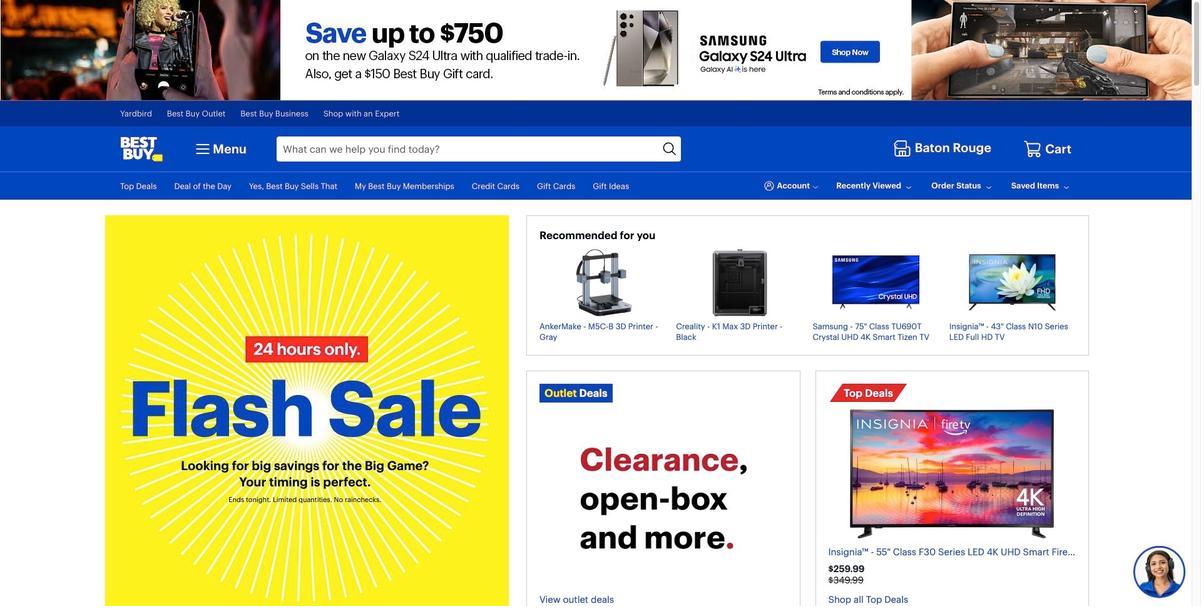 Task type: vqa. For each thing, say whether or not it's contained in the screenshot.
BestBuy.com image
yes



Task type: describe. For each thing, give the bounding box(es) containing it.
bestbuy.com image
[[120, 136, 163, 161]]

utility element
[[120, 172, 1072, 200]]

Type to search. Navigate forward to hear suggestions text field
[[277, 136, 660, 161]]

best buy help human beacon image
[[1133, 545, 1186, 598]]

cart icon image
[[1024, 140, 1042, 158]]



Task type: locate. For each thing, give the bounding box(es) containing it.
advertisement element
[[280, 0, 912, 100]]

menu image
[[193, 139, 213, 159]]



